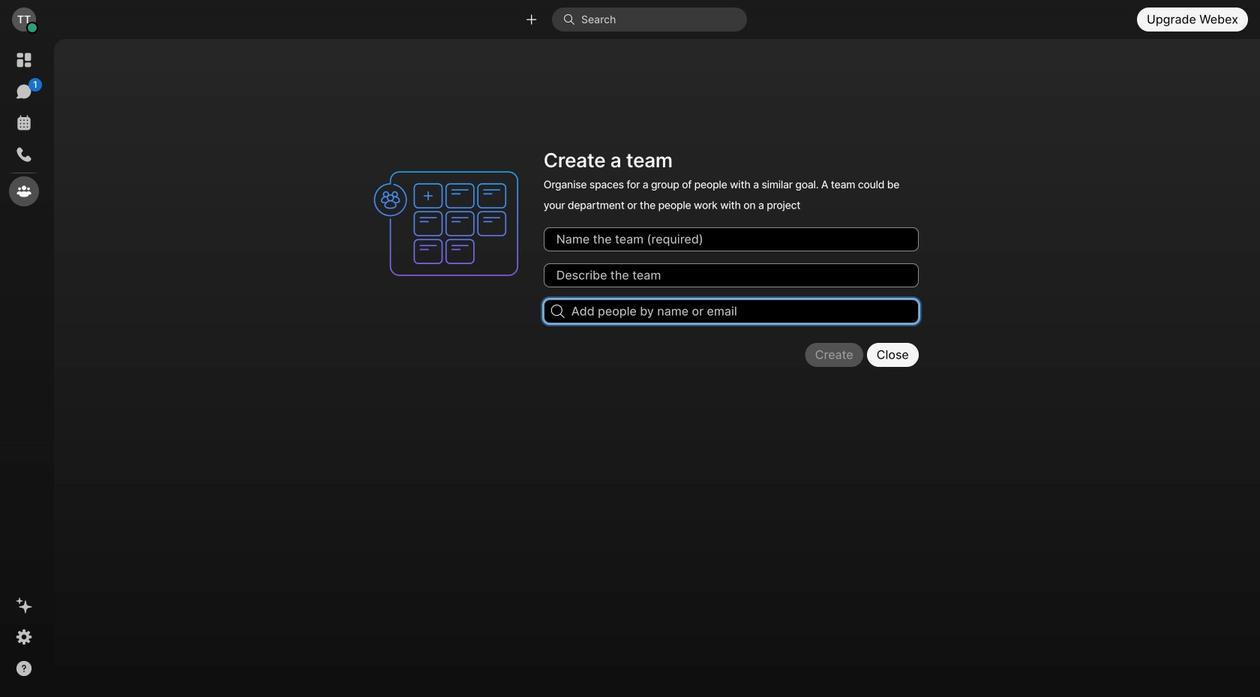 Task type: locate. For each thing, give the bounding box(es) containing it.
Describe the team text field
[[544, 263, 919, 287]]

webex tab list
[[9, 45, 42, 206]]

Add people by name or email text field
[[544, 299, 919, 323]]

create a team image
[[367, 144, 535, 303]]

navigation
[[0, 39, 48, 697]]



Task type: vqa. For each thing, say whether or not it's contained in the screenshot.
list item
no



Task type: describe. For each thing, give the bounding box(es) containing it.
Name the team (required) text field
[[544, 227, 919, 251]]

search_18 image
[[551, 305, 565, 318]]



